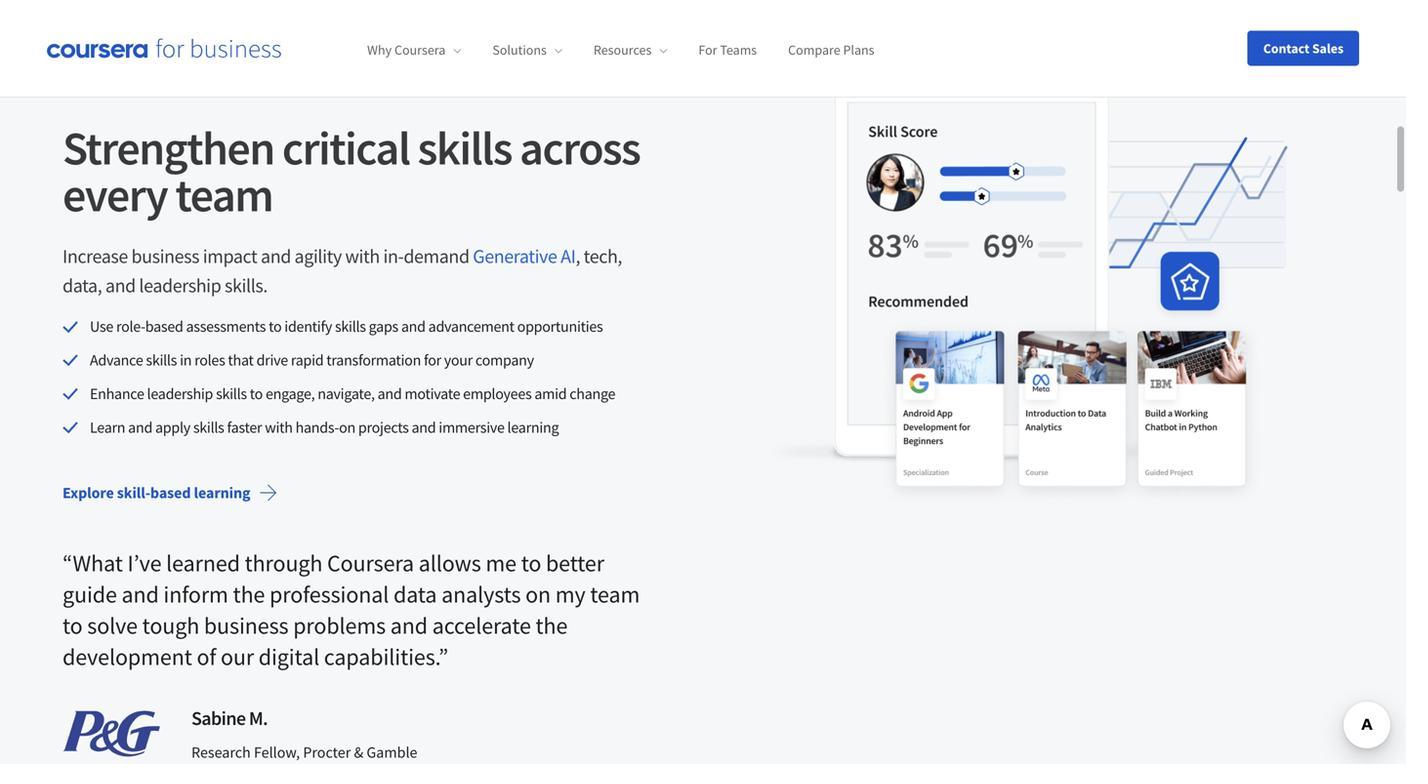 Task type: locate. For each thing, give the bounding box(es) containing it.
on
[[339, 418, 356, 437], [526, 580, 551, 610]]

team inside strengthen critical skills  across every team
[[175, 166, 273, 224]]

employees
[[463, 384, 532, 404]]

to left engage,
[[250, 384, 263, 404]]

learning down faster
[[194, 484, 250, 503]]

company
[[476, 351, 534, 370]]

coursera right "why"
[[395, 41, 446, 59]]

0 horizontal spatial team
[[175, 166, 273, 224]]

accelerate
[[432, 612, 531, 641]]

motivate
[[405, 384, 460, 404]]

1 horizontal spatial team
[[590, 580, 640, 610]]

1 horizontal spatial business
[[204, 612, 289, 641]]

enhance leadership skills to engage, navigate, and motivate employees amid change
[[90, 384, 616, 404]]

0 vertical spatial team
[[175, 166, 273, 224]]

upskill employees
[[63, 74, 228, 99]]

0 vertical spatial on
[[339, 418, 356, 437]]

strengthen
[[63, 119, 274, 177]]

business left impact at the left
[[131, 244, 199, 269]]

advance
[[90, 351, 143, 370]]

team right 'my' at left
[[590, 580, 640, 610]]

1 vertical spatial business
[[204, 612, 289, 641]]

i've
[[127, 549, 162, 578]]

the
[[233, 580, 265, 610], [536, 612, 568, 641]]

solutions
[[493, 41, 547, 59]]

and right data,
[[105, 274, 136, 298]]

procter
[[303, 743, 351, 763]]

skills
[[418, 119, 512, 177], [335, 317, 366, 337], [146, 351, 177, 370], [216, 384, 247, 404], [193, 418, 224, 437]]

ai
[[561, 244, 576, 269]]

1 horizontal spatial the
[[536, 612, 568, 641]]

&
[[354, 743, 364, 763]]

0 vertical spatial the
[[233, 580, 265, 610]]

coursera for business image
[[47, 38, 281, 58]]

1 vertical spatial leadership
[[147, 384, 213, 404]]

learning down amid
[[507, 418, 559, 437]]

allows
[[419, 549, 481, 578]]

0 vertical spatial business
[[131, 244, 199, 269]]

guide
[[63, 580, 117, 610]]

our
[[221, 643, 254, 672]]

contact
[[1264, 40, 1310, 57]]

0 horizontal spatial learning
[[194, 484, 250, 503]]

for
[[424, 351, 441, 370]]

and down i've
[[122, 580, 159, 610]]

1 vertical spatial team
[[590, 580, 640, 610]]

based down apply
[[150, 484, 191, 503]]

0 vertical spatial based
[[145, 317, 183, 337]]

in-
[[383, 244, 404, 269]]

of
[[197, 643, 216, 672]]

enhance
[[90, 384, 144, 404]]

0 horizontal spatial with
[[265, 418, 293, 437]]

strengthen critical skills  across every team
[[63, 119, 640, 224]]

based for role-
[[145, 317, 183, 337]]

1 vertical spatial learning
[[194, 484, 250, 503]]

in
[[180, 351, 192, 370]]

better
[[546, 549, 605, 578]]

based
[[145, 317, 183, 337], [150, 484, 191, 503]]

0 vertical spatial leadership
[[139, 274, 221, 298]]

with right faster
[[265, 418, 293, 437]]

0 vertical spatial coursera
[[395, 41, 446, 59]]

team inside 'what i've learned through coursera allows me to better guide and inform the professional data analysts on my team to solve tough business problems and accelerate the development of our digital capabilities.'
[[590, 580, 640, 610]]

what i've learned through coursera allows me to better guide and inform the professional data analysts on my team to solve tough business problems and accelerate the development of our digital capabilities.
[[63, 549, 640, 672]]

1 horizontal spatial on
[[526, 580, 551, 610]]

coursera up professional
[[327, 549, 414, 578]]

rapid
[[291, 351, 324, 370]]

,
[[576, 244, 580, 269]]

increase
[[63, 244, 128, 269]]

1 horizontal spatial with
[[345, 244, 380, 269]]

1 vertical spatial the
[[536, 612, 568, 641]]

professional
[[270, 580, 389, 610]]

leadership down in
[[147, 384, 213, 404]]

1 horizontal spatial learning
[[507, 418, 559, 437]]

to
[[269, 317, 282, 337], [250, 384, 263, 404], [521, 549, 541, 578], [63, 612, 83, 641]]

the down 'my' at left
[[536, 612, 568, 641]]

with
[[345, 244, 380, 269], [265, 418, 293, 437]]

leadership down impact at the left
[[139, 274, 221, 298]]

explore skill-based learning
[[63, 484, 250, 503]]

0 vertical spatial learning
[[507, 418, 559, 437]]

critical
[[282, 119, 410, 177]]

navigate,
[[318, 384, 375, 404]]

with for in-
[[345, 244, 380, 269]]

solutions link
[[493, 41, 562, 59]]

with left in-
[[345, 244, 380, 269]]

0 vertical spatial with
[[345, 244, 380, 269]]

skill-
[[117, 484, 150, 503]]

1 vertical spatial coursera
[[327, 549, 414, 578]]

compare plans link
[[788, 41, 875, 59]]

generative
[[473, 244, 557, 269]]

team
[[175, 166, 273, 224], [590, 580, 640, 610]]

advance skills in roles that drive rapid transformation for your company
[[90, 351, 534, 370]]

and up skills.
[[261, 244, 291, 269]]

1 vertical spatial on
[[526, 580, 551, 610]]

analysts
[[442, 580, 521, 610]]

the down the through
[[233, 580, 265, 610]]

why coursera link
[[367, 41, 461, 59]]

and down motivate
[[412, 418, 436, 437]]

why coursera
[[367, 41, 446, 59]]

explore skill-based learning link
[[47, 470, 293, 517]]

gamble
[[367, 743, 418, 763]]

increase business impact and agility with in-demand generative ai
[[63, 244, 576, 269]]

learning
[[507, 418, 559, 437], [194, 484, 250, 503]]

based up in
[[145, 317, 183, 337]]

team up impact at the left
[[175, 166, 273, 224]]

1 vertical spatial with
[[265, 418, 293, 437]]

1 vertical spatial based
[[150, 484, 191, 503]]

on left 'my' at left
[[526, 580, 551, 610]]

and inside ", tech, data, and leadership skills."
[[105, 274, 136, 298]]

on down navigate,
[[339, 418, 356, 437]]

change
[[570, 384, 616, 404]]

data
[[394, 580, 437, 610]]

faster
[[227, 418, 262, 437]]

me
[[486, 549, 517, 578]]

based for skill-
[[150, 484, 191, 503]]

business up our
[[204, 612, 289, 641]]

compare
[[788, 41, 841, 59]]

leadership
[[139, 274, 221, 298], [147, 384, 213, 404]]



Task type: describe. For each thing, give the bounding box(es) containing it.
through
[[245, 549, 323, 578]]

for teams link
[[699, 41, 757, 59]]

opportunities
[[517, 317, 603, 337]]

teams
[[720, 41, 757, 59]]

0 horizontal spatial the
[[233, 580, 265, 610]]

transformation
[[326, 351, 421, 370]]

employees
[[133, 74, 228, 99]]

learning inside explore skill-based learning link
[[194, 484, 250, 503]]

what
[[73, 549, 123, 578]]

research
[[191, 743, 251, 763]]

capabilities.
[[324, 643, 439, 672]]

immersive
[[439, 418, 505, 437]]

for teams
[[699, 41, 757, 59]]

inform
[[164, 580, 228, 610]]

plans
[[843, 41, 875, 59]]

and left apply
[[128, 418, 152, 437]]

contact sales
[[1264, 40, 1344, 57]]

learned
[[166, 549, 240, 578]]

solve
[[87, 612, 138, 641]]

fellow,
[[254, 743, 300, 763]]

apply
[[155, 418, 190, 437]]

explore
[[63, 484, 114, 503]]

learn
[[90, 418, 125, 437]]

tech,
[[584, 244, 622, 269]]

use role-based assessments to identify skills gaps and advancement opportunities
[[90, 317, 603, 337]]

and down data
[[390, 612, 428, 641]]

generative ai link
[[473, 244, 576, 269]]

demand
[[404, 244, 469, 269]]

agility
[[295, 244, 342, 269]]

, tech, data, and leadership skills.
[[63, 244, 622, 298]]

to down guide
[[63, 612, 83, 641]]

contact sales button
[[1248, 31, 1360, 66]]

problems
[[293, 612, 386, 641]]

my
[[556, 580, 586, 610]]

every
[[63, 166, 167, 224]]

amid
[[535, 384, 567, 404]]

upskill
[[63, 74, 130, 99]]

drive
[[256, 351, 288, 370]]

resources
[[594, 41, 652, 59]]

hands-
[[296, 418, 339, 437]]

to right 'me'
[[521, 549, 541, 578]]

skills.
[[225, 274, 268, 298]]

leadership inside ", tech, data, and leadership skills."
[[139, 274, 221, 298]]

skills inside strengthen critical skills  across every team
[[418, 119, 512, 177]]

and right gaps
[[401, 317, 426, 337]]

0 horizontal spatial business
[[131, 244, 199, 269]]

business inside 'what i've learned through coursera allows me to better guide and inform the professional data analysts on my team to solve tough business problems and accelerate the development of our digital capabilities.'
[[204, 612, 289, 641]]

impact
[[203, 244, 257, 269]]

assessments
[[186, 317, 266, 337]]

roles
[[194, 351, 225, 370]]

for
[[699, 41, 717, 59]]

sales
[[1313, 40, 1344, 57]]

learn and apply skills faster with hands-on projects and immersive learning
[[90, 418, 559, 437]]

projects
[[358, 418, 409, 437]]

p&g logo image
[[63, 711, 160, 758]]

resources link
[[594, 41, 667, 59]]

compare plans
[[788, 41, 875, 59]]

and up projects
[[378, 384, 402, 404]]

coursera inside 'what i've learned through coursera allows me to better guide and inform the professional data analysts on my team to solve tough business problems and accelerate the development of our digital capabilities.'
[[327, 549, 414, 578]]

with for hands-
[[265, 418, 293, 437]]

data,
[[63, 274, 102, 298]]

gaps
[[369, 317, 398, 337]]

0 horizontal spatial on
[[339, 418, 356, 437]]

to left identify
[[269, 317, 282, 337]]

role-
[[116, 317, 145, 337]]

use
[[90, 317, 113, 337]]

research fellow, procter & gamble
[[191, 743, 418, 763]]

sabine m.
[[191, 707, 268, 731]]

illustration of the coursera skills-first platform image
[[766, 72, 1344, 509]]

sabine
[[191, 707, 246, 731]]

your
[[444, 351, 473, 370]]

digital
[[259, 643, 319, 672]]

m.
[[249, 707, 268, 731]]

on inside 'what i've learned through coursera allows me to better guide and inform the professional data analysts on my team to solve tough business problems and accelerate the development of our digital capabilities.'
[[526, 580, 551, 610]]

development
[[63, 643, 192, 672]]

that
[[228, 351, 254, 370]]

advancement
[[428, 317, 515, 337]]

across
[[520, 119, 640, 177]]

why
[[367, 41, 392, 59]]

identify
[[285, 317, 332, 337]]



Task type: vqa. For each thing, say whether or not it's contained in the screenshot.
) associated with Ask Questions to Make Data-Driven Decisions
no



